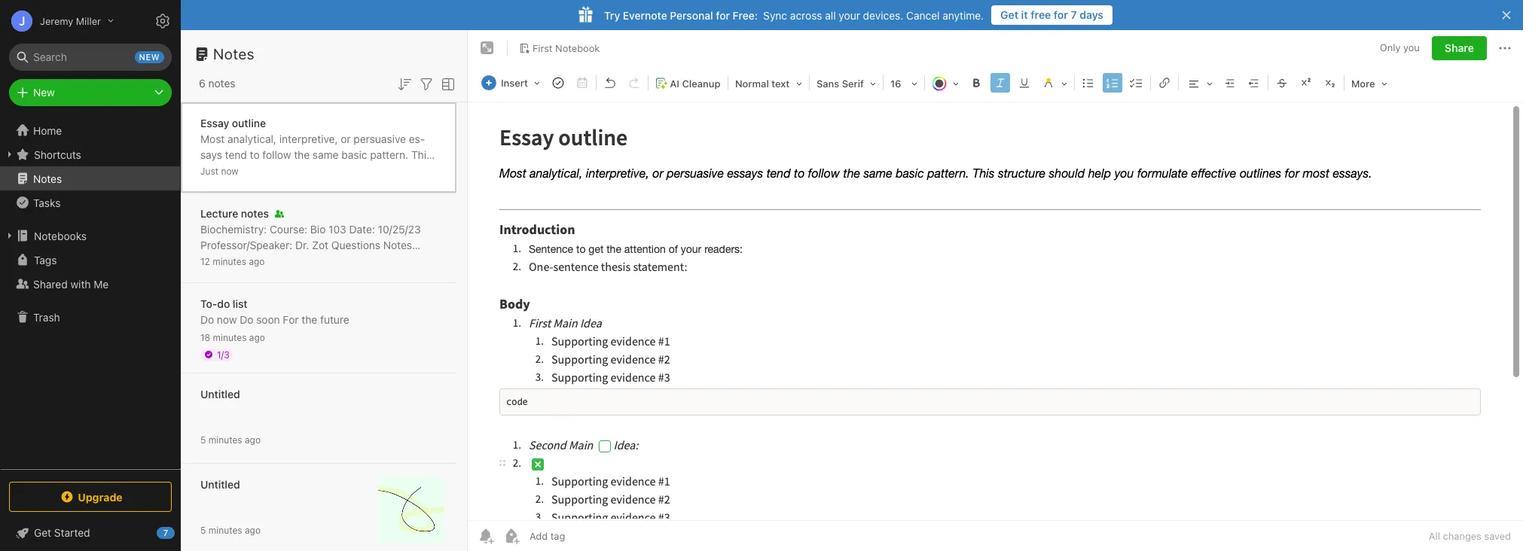 Task type: vqa. For each thing, say whether or not it's contained in the screenshot.
the Tasks Button
yes



Task type: locate. For each thing, give the bounding box(es) containing it.
to-do list do now do soon for the future
[[200, 297, 349, 326]]

2 vertical spatial notes
[[383, 239, 412, 251]]

you inside note window element
[[1404, 42, 1420, 54]]

essay outline
[[200, 116, 266, 129]]

notes
[[208, 77, 236, 90], [241, 207, 269, 220]]

0 vertical spatial notes
[[213, 45, 255, 63]]

Search text field
[[20, 44, 161, 71]]

0 horizontal spatial you
[[307, 164, 324, 177]]

the
[[294, 148, 310, 161], [302, 313, 317, 326]]

5
[[200, 434, 206, 446], [200, 525, 206, 536]]

questions
[[331, 239, 381, 251]]

Font size field
[[885, 72, 923, 94]]

get
[[1001, 8, 1019, 21], [34, 527, 51, 540]]

trash
[[33, 311, 60, 324]]

0 vertical spatial you
[[1404, 42, 1420, 54]]

evernote
[[623, 9, 667, 21]]

18
[[200, 332, 210, 343]]

Font family field
[[812, 72, 882, 94]]

Alignment field
[[1181, 72, 1219, 94]]

0 vertical spatial now
[[221, 165, 239, 177]]

1 do from the left
[[200, 313, 214, 326]]

get inside button
[[1001, 8, 1019, 21]]

zot
[[312, 239, 329, 251]]

home
[[33, 124, 62, 137]]

free:
[[733, 9, 758, 21]]

do down to-
[[200, 313, 214, 326]]

0 horizontal spatial 7
[[163, 528, 168, 538]]

upgrade button
[[9, 482, 172, 512]]

0 horizontal spatial get
[[34, 527, 51, 540]]

notes down 10/25/23 at the top left of page
[[383, 239, 412, 251]]

interpretive,
[[279, 132, 338, 145]]

personal
[[670, 9, 713, 21]]

notebooks link
[[0, 224, 180, 248]]

0 horizontal spatial for
[[242, 180, 255, 193]]

Add tag field
[[528, 530, 641, 543]]

0 horizontal spatial notes
[[33, 172, 62, 185]]

expand note image
[[479, 39, 497, 57]]

get started
[[34, 527, 90, 540]]

1 vertical spatial notes
[[241, 207, 269, 220]]

shortcuts button
[[0, 142, 180, 167]]

1 vertical spatial notes
[[33, 172, 62, 185]]

the right for
[[302, 313, 317, 326]]

for inside button
[[1054, 8, 1069, 21]]

1 vertical spatial untitled
[[200, 478, 240, 491]]

Help and Learning task checklist field
[[0, 521, 181, 546]]

notes for 6 notes
[[208, 77, 236, 90]]

do
[[200, 313, 214, 326], [240, 313, 254, 326]]

list
[[233, 297, 248, 310]]

get it free for 7 days
[[1001, 8, 1104, 21]]

1 vertical spatial now
[[217, 313, 237, 326]]

5 minutes ago
[[200, 434, 261, 446], [200, 525, 261, 536]]

now
[[221, 165, 239, 177], [217, 313, 237, 326]]

1 vertical spatial the
[[302, 313, 317, 326]]

1 horizontal spatial 7
[[1071, 8, 1077, 21]]

get left it
[[1001, 8, 1019, 21]]

notebooks
[[34, 229, 87, 242]]

0 vertical spatial 5 minutes ago
[[200, 434, 261, 446]]

0 vertical spatial get
[[1001, 8, 1019, 21]]

notes up 6 notes
[[213, 45, 255, 63]]

now down the tend
[[221, 165, 239, 177]]

1 vertical spatial you
[[307, 164, 324, 177]]

...
[[285, 180, 294, 193]]

for
[[283, 313, 299, 326]]

2 untitled from the top
[[200, 478, 240, 491]]

Account field
[[0, 6, 114, 36]]

1 horizontal spatial get
[[1001, 8, 1019, 21]]

1 horizontal spatial do
[[240, 313, 254, 326]]

0 vertical spatial 5
[[200, 434, 206, 446]]

1 vertical spatial get
[[34, 527, 51, 540]]

lecture
[[200, 207, 238, 220]]

trash link
[[0, 305, 180, 329]]

follow
[[263, 148, 291, 161]]

should
[[248, 164, 280, 177]]

notes inside biochemistry: course: bio 103 date: 10/25/23 professor/speaker: dr. zot questions notes summary
[[383, 239, 412, 251]]

0 horizontal spatial notes
[[208, 77, 236, 90]]

future
[[320, 313, 349, 326]]

normal text
[[735, 78, 790, 90]]

new button
[[9, 79, 172, 106]]

bold image
[[966, 72, 987, 93]]

7 inside button
[[1071, 8, 1077, 21]]

notes up biochemistry: on the top
[[241, 207, 269, 220]]

days
[[1080, 8, 1104, 21]]

text
[[772, 78, 790, 90]]

tree
[[0, 118, 181, 469]]

share button
[[1433, 36, 1488, 60]]

1 horizontal spatial for
[[716, 9, 730, 21]]

miller
[[76, 15, 101, 27]]

1 vertical spatial 5 minutes ago
[[200, 525, 261, 536]]

the down the 'interpretive,'
[[294, 148, 310, 161]]

saved
[[1485, 531, 1512, 543]]

More field
[[1347, 72, 1393, 94]]

1 vertical spatial 5
[[200, 525, 206, 536]]

outline
[[232, 116, 266, 129]]

1 vertical spatial 7
[[163, 528, 168, 538]]

shared with me
[[33, 278, 109, 291]]

ai cleanup
[[670, 78, 721, 90]]

notes right 6
[[208, 77, 236, 90]]

outdent image
[[1244, 72, 1265, 93]]

1 horizontal spatial notes
[[241, 207, 269, 220]]

0 vertical spatial the
[[294, 148, 310, 161]]

started
[[54, 527, 90, 540]]

you down the same
[[307, 164, 324, 177]]

new search field
[[20, 44, 164, 71]]

get inside help and learning task checklist field
[[34, 527, 51, 540]]

structure
[[200, 164, 245, 177]]

7 left click to collapse icon
[[163, 528, 168, 538]]

Add filters field
[[417, 74, 436, 93]]

sync
[[764, 9, 788, 21]]

Insert field
[[478, 72, 546, 93]]

you right only
[[1404, 42, 1420, 54]]

for
[[1054, 8, 1069, 21], [716, 9, 730, 21], [242, 180, 255, 193]]

10/25/23
[[378, 223, 421, 235]]

insert
[[501, 77, 528, 89]]

7 left days at the right
[[1071, 8, 1077, 21]]

Highlight field
[[1037, 72, 1073, 94]]

Note Editor text field
[[468, 102, 1524, 521]]

7
[[1071, 8, 1077, 21], [163, 528, 168, 538]]

notes inside notes 'link'
[[33, 172, 62, 185]]

for for 7
[[1054, 8, 1069, 21]]

notes up tasks
[[33, 172, 62, 185]]

you
[[1404, 42, 1420, 54], [307, 164, 324, 177]]

2 horizontal spatial for
[[1054, 8, 1069, 21]]

1 horizontal spatial you
[[1404, 42, 1420, 54]]

most analytical, interpretive, or persuasive es says tend to follow the same basic pattern. this structure should help you formulate effective outlines for most ...
[[200, 132, 432, 193]]

jeremy miller
[[40, 15, 101, 27]]

task image
[[548, 72, 569, 93]]

numbered list image
[[1102, 72, 1124, 93]]

insert link image
[[1154, 72, 1176, 93]]

0 vertical spatial untitled
[[200, 388, 240, 401]]

0 horizontal spatial do
[[200, 313, 214, 326]]

underline image
[[1014, 72, 1035, 93]]

sans
[[817, 78, 840, 90]]

for left the free: on the left
[[716, 9, 730, 21]]

now down do
[[217, 313, 237, 326]]

2 horizontal spatial notes
[[383, 239, 412, 251]]

tend
[[225, 148, 247, 161]]

only
[[1380, 42, 1401, 54]]

biochemistry:
[[200, 223, 267, 235]]

get left started on the left of the page
[[34, 527, 51, 540]]

for left most
[[242, 180, 255, 193]]

0 vertical spatial notes
[[208, 77, 236, 90]]

12 minutes ago
[[200, 256, 265, 267]]

do down "list" at the left of page
[[240, 313, 254, 326]]

get for get it free for 7 days
[[1001, 8, 1019, 21]]

0 vertical spatial 7
[[1071, 8, 1077, 21]]

notes
[[213, 45, 255, 63], [33, 172, 62, 185], [383, 239, 412, 251]]

the inside most analytical, interpretive, or persuasive es says tend to follow the same basic pattern. this structure should help you formulate effective outlines for most ...
[[294, 148, 310, 161]]

More actions field
[[1497, 36, 1515, 60]]

more
[[1352, 78, 1376, 90]]

for right free
[[1054, 8, 1069, 21]]

tree containing home
[[0, 118, 181, 469]]

with
[[70, 278, 91, 291]]

Sort options field
[[396, 74, 414, 93]]



Task type: describe. For each thing, give the bounding box(es) containing it.
note window element
[[468, 30, 1524, 552]]

says
[[200, 132, 425, 161]]

this
[[411, 148, 432, 161]]

18 minutes ago
[[200, 332, 265, 343]]

1 untitled from the top
[[200, 388, 240, 401]]

to-
[[200, 297, 217, 310]]

just now
[[200, 165, 239, 177]]

ai
[[670, 78, 680, 90]]

changes
[[1444, 531, 1482, 543]]

notes for lecture notes
[[241, 207, 269, 220]]

outlines
[[200, 180, 239, 193]]

most
[[258, 180, 282, 193]]

View options field
[[436, 74, 457, 93]]

professor/speaker:
[[200, 239, 293, 251]]

16
[[891, 78, 902, 90]]

soon
[[256, 313, 280, 326]]

date:
[[349, 223, 375, 235]]

ai cleanup button
[[650, 72, 726, 94]]

note list element
[[181, 30, 468, 552]]

add filters image
[[417, 75, 436, 93]]

home link
[[0, 118, 181, 142]]

Heading level field
[[730, 72, 808, 94]]

1 5 from the top
[[200, 434, 206, 446]]

course: bio
[[270, 223, 326, 235]]

me
[[94, 278, 109, 291]]

indent image
[[1220, 72, 1241, 93]]

7 inside help and learning task checklist field
[[163, 528, 168, 538]]

get it free for 7 days button
[[992, 5, 1113, 25]]

dr.
[[295, 239, 309, 251]]

sans serif
[[817, 78, 864, 90]]

undo image
[[600, 72, 621, 93]]

tasks button
[[0, 191, 180, 215]]

cleanup
[[682, 78, 721, 90]]

settings image
[[154, 12, 172, 30]]

bulleted list image
[[1078, 72, 1099, 93]]

all changes saved
[[1429, 531, 1512, 543]]

add tag image
[[503, 528, 521, 546]]

italic image
[[990, 72, 1011, 93]]

12
[[200, 256, 210, 267]]

all
[[1429, 531, 1441, 543]]

get for get started
[[34, 527, 51, 540]]

help
[[283, 164, 304, 177]]

notebook
[[555, 42, 600, 54]]

first
[[533, 42, 553, 54]]

thumbnail image
[[378, 477, 445, 543]]

2 do from the left
[[240, 313, 254, 326]]

pattern.
[[370, 148, 409, 161]]

across
[[790, 9, 823, 21]]

6
[[199, 77, 206, 90]]

serif
[[842, 78, 864, 90]]

for for free:
[[716, 9, 730, 21]]

do
[[217, 297, 230, 310]]

for inside most analytical, interpretive, or persuasive es says tend to follow the same basic pattern. this structure should help you formulate effective outlines for most ...
[[242, 180, 255, 193]]

1/3
[[217, 349, 230, 361]]

or
[[341, 132, 351, 145]]

es
[[409, 132, 425, 145]]

2 5 from the top
[[200, 525, 206, 536]]

just
[[200, 165, 219, 177]]

first notebook
[[533, 42, 600, 54]]

new
[[33, 86, 55, 99]]

essay
[[200, 116, 229, 129]]

your
[[839, 9, 861, 21]]

try evernote personal for free: sync across all your devices. cancel anytime.
[[604, 9, 984, 21]]

all
[[825, 9, 836, 21]]

summary
[[200, 254, 247, 267]]

you inside most analytical, interpretive, or persuasive es says tend to follow the same basic pattern. this structure should help you formulate effective outlines for most ...
[[307, 164, 324, 177]]

same
[[313, 148, 339, 161]]

the inside to-do list do now do soon for the future
[[302, 313, 317, 326]]

notes link
[[0, 167, 180, 191]]

formulate
[[327, 164, 374, 177]]

expand notebooks image
[[4, 230, 16, 242]]

free
[[1031, 8, 1051, 21]]

shortcuts
[[34, 148, 81, 161]]

click to collapse image
[[175, 524, 187, 542]]

devices.
[[863, 9, 904, 21]]

6 notes
[[199, 77, 236, 90]]

subscript image
[[1320, 72, 1341, 93]]

now inside to-do list do now do soon for the future
[[217, 313, 237, 326]]

shared with me link
[[0, 272, 180, 296]]

103
[[329, 223, 346, 235]]

tags
[[34, 254, 57, 266]]

try
[[604, 9, 620, 21]]

2 5 minutes ago from the top
[[200, 525, 261, 536]]

shared
[[33, 278, 68, 291]]

add a reminder image
[[477, 528, 495, 546]]

it
[[1022, 8, 1028, 21]]

Font color field
[[927, 72, 965, 94]]

tags button
[[0, 248, 180, 272]]

effective
[[377, 164, 419, 177]]

first notebook button
[[514, 38, 605, 59]]

1 5 minutes ago from the top
[[200, 434, 261, 446]]

new
[[139, 52, 160, 62]]

jeremy
[[40, 15, 73, 27]]

normal
[[735, 78, 769, 90]]

share
[[1445, 41, 1475, 54]]

most
[[200, 132, 225, 145]]

only you
[[1380, 42, 1420, 54]]

more actions image
[[1497, 39, 1515, 57]]

superscript image
[[1296, 72, 1317, 93]]

1 horizontal spatial notes
[[213, 45, 255, 63]]

biochemistry: course: bio 103 date: 10/25/23 professor/speaker: dr. zot questions notes summary
[[200, 223, 421, 267]]

strikethrough image
[[1272, 72, 1293, 93]]

checklist image
[[1127, 72, 1148, 93]]

cancel
[[907, 9, 940, 21]]



